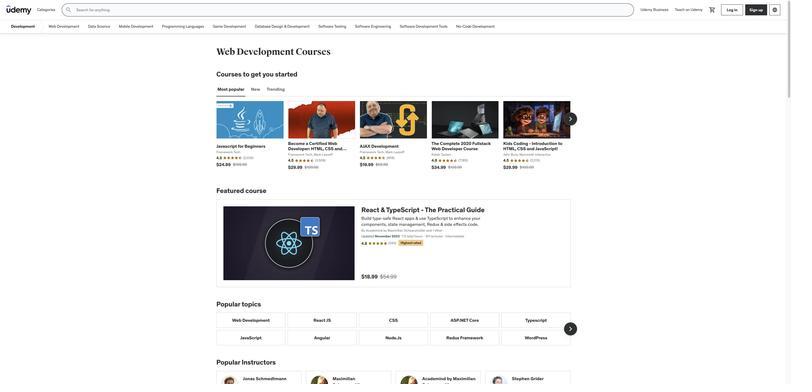 Task type: locate. For each thing, give the bounding box(es) containing it.
0 horizontal spatial html,
[[311, 146, 324, 152]]

0 horizontal spatial maximilian
[[333, 376, 356, 382]]

udemy right on
[[691, 7, 703, 12]]

react for js
[[314, 318, 326, 323]]

1 vertical spatial redux
[[447, 335, 460, 341]]

web development link
[[44, 20, 84, 33], [217, 313, 286, 328]]

0 horizontal spatial udemy
[[641, 7, 653, 12]]

typescript up side
[[427, 216, 448, 221]]

data science link
[[84, 20, 115, 33]]

1 horizontal spatial to
[[449, 216, 453, 221]]

carousel element
[[217, 101, 578, 174], [217, 313, 578, 346]]

0 horizontal spatial redux
[[427, 222, 440, 227]]

and left javascript!
[[527, 146, 535, 152]]

updated november 2023
[[362, 234, 400, 239]]

0 horizontal spatial react
[[314, 318, 326, 323]]

1 horizontal spatial -
[[530, 141, 531, 146]]

maximilian inside the maximilian schwarzmüller
[[333, 376, 356, 382]]

design
[[272, 24, 284, 29]]

1 horizontal spatial maximilian
[[388, 229, 404, 233]]

1 horizontal spatial by
[[447, 376, 452, 382]]

typescript up apps
[[386, 206, 420, 214]]

css right a
[[325, 146, 334, 152]]

0 vertical spatial redux
[[427, 222, 440, 227]]

course
[[464, 146, 478, 152]]

ajax
[[360, 143, 371, 149]]

2 horizontal spatial css
[[518, 146, 526, 152]]

0 vertical spatial by
[[384, 229, 387, 233]]

software engineering link
[[351, 20, 396, 33]]

highest
[[401, 241, 413, 245]]

to left the get
[[243, 70, 250, 78]]

&
[[284, 24, 287, 29], [381, 206, 385, 214], [416, 216, 418, 221], [441, 222, 444, 227]]

1 vertical spatial to
[[559, 141, 563, 146]]

next image for css
[[567, 325, 576, 334]]

asp.net core
[[451, 318, 479, 323]]

software left engineering on the top left
[[355, 24, 370, 29]]

popular for popular instructors
[[217, 359, 240, 367]]

javascript for beginners link
[[217, 143, 266, 149]]

Search for anything text field
[[75, 5, 628, 15]]

log
[[727, 7, 734, 12]]

the up the use on the bottom of page
[[425, 206, 437, 214]]

highest rated
[[401, 241, 422, 245]]

testing
[[334, 24, 347, 29]]

academind inside the react & typescript - the practical guide build type-safe react apps & use typescript to enhance your components, state management, redux & side effects code. by academind by maximilian schwarzmüller and 1 other
[[366, 229, 383, 233]]

ajax development link
[[360, 143, 399, 149]]

0 horizontal spatial css
[[325, 146, 334, 152]]

0 horizontal spatial to
[[243, 70, 250, 78]]

react up state
[[393, 216, 404, 221]]

1 horizontal spatial and
[[427, 229, 432, 233]]

react for &
[[362, 206, 380, 214]]

development
[[11, 24, 35, 29], [57, 24, 79, 29], [131, 24, 153, 29], [224, 24, 246, 29], [288, 24, 310, 29], [416, 24, 438, 29], [473, 24, 495, 29], [237, 46, 294, 58], [372, 143, 399, 149], [243, 318, 270, 323]]

the complete 2020 fullstack web developer course
[[432, 141, 491, 152]]

web development link down submit search image
[[44, 20, 84, 33]]

javascript
[[288, 151, 310, 157], [241, 335, 262, 341]]

popular inside 'element'
[[217, 359, 240, 367]]

react up 'build'
[[362, 206, 380, 214]]

1 horizontal spatial udemy
[[691, 7, 703, 12]]

0 vertical spatial next image
[[567, 115, 576, 124]]

0 horizontal spatial by
[[384, 229, 387, 233]]

topics
[[242, 300, 261, 309]]

code
[[463, 24, 472, 29]]

- up the use on the bottom of page
[[421, 206, 424, 214]]

javascript down become
[[288, 151, 310, 157]]

0 horizontal spatial -
[[421, 206, 424, 214]]

web development link down topics
[[217, 313, 286, 328]]

rated
[[414, 241, 422, 245]]

0 vertical spatial the
[[432, 141, 439, 146]]

1 vertical spatial react
[[393, 216, 404, 221]]

software inside 'link'
[[319, 24, 334, 29]]

2 horizontal spatial to
[[559, 141, 563, 146]]

submit search image
[[65, 7, 72, 13]]

data science
[[88, 24, 110, 29]]

node.js link
[[359, 331, 428, 346]]

by
[[362, 229, 366, 233]]

sign
[[750, 7, 758, 12]]

development down topics
[[243, 318, 270, 323]]

1 vertical spatial the
[[425, 206, 437, 214]]

udemy left 'business'
[[641, 7, 653, 12]]

to right javascript!
[[559, 141, 563, 146]]

core
[[470, 318, 479, 323]]

0 vertical spatial carousel element
[[217, 101, 578, 174]]

css inside become a certified web developer: html, css and javascript
[[325, 146, 334, 152]]

1 vertical spatial popular
[[217, 359, 240, 367]]

2 html, from the left
[[504, 146, 517, 152]]

react left 'js'
[[314, 318, 326, 323]]

database
[[255, 24, 271, 29]]

2 horizontal spatial and
[[527, 146, 535, 152]]

css right kids
[[518, 146, 526, 152]]

web development down topics
[[232, 318, 270, 323]]

to up side
[[449, 216, 453, 221]]

1 vertical spatial web development link
[[217, 313, 286, 328]]

teach on udemy link
[[672, 3, 706, 16]]

software for software engineering
[[355, 24, 370, 29]]

html, for coding
[[504, 146, 517, 152]]

software for software testing
[[319, 24, 334, 29]]

typescript
[[386, 206, 420, 214], [427, 216, 448, 221]]

0 horizontal spatial typescript
[[386, 206, 420, 214]]

2 software from the left
[[355, 24, 370, 29]]

maximilian
[[388, 229, 404, 233], [333, 376, 356, 382], [453, 376, 476, 382]]

development up you
[[237, 46, 294, 58]]

web inside 'the complete 2020 fullstack web developer course'
[[432, 146, 441, 152]]

2 next image from the top
[[567, 325, 576, 334]]

development right the mobile
[[131, 24, 153, 29]]

1 vertical spatial academind
[[423, 376, 446, 382]]

0 vertical spatial web development link
[[44, 20, 84, 33]]

1 popular from the top
[[217, 300, 240, 309]]

no-code development link
[[452, 20, 500, 33]]

angular
[[314, 335, 330, 341]]

1 horizontal spatial academind
[[423, 376, 446, 382]]

1 horizontal spatial web development
[[232, 318, 270, 323]]

1 horizontal spatial javascript
[[288, 151, 310, 157]]

and right "certified" at the top left of the page
[[335, 146, 343, 152]]

software left testing
[[319, 24, 334, 29]]

side
[[445, 222, 453, 227]]

you
[[263, 70, 274, 78]]

7.5 total hours
[[402, 234, 423, 239]]

programming
[[162, 24, 185, 29]]

1 udemy from the left
[[641, 7, 653, 12]]

development right 'code'
[[473, 24, 495, 29]]

1 carousel element from the top
[[217, 101, 578, 174]]

academind
[[366, 229, 383, 233], [423, 376, 446, 382]]

academind by maximilian schwarzmüller link
[[423, 376, 477, 385]]

lectures
[[431, 234, 443, 239]]

1 next image from the top
[[567, 115, 576, 124]]

and inside kids coding - introduction to html, css and javascript!
[[527, 146, 535, 152]]

2 vertical spatial to
[[449, 216, 453, 221]]

development inside "link"
[[131, 24, 153, 29]]

(240)
[[389, 241, 397, 245]]

web development
[[49, 24, 79, 29], [232, 318, 270, 323]]

web right "certified" at the top left of the page
[[328, 141, 338, 146]]

1 vertical spatial by
[[447, 376, 452, 382]]

101 lectures
[[426, 234, 443, 239]]

react & typescript - the practical guide build type-safe react apps & use typescript to enhance your components, state management, redux & side effects code. by academind by maximilian schwarzmüller and 1 other
[[362, 206, 485, 233]]

guide
[[467, 206, 485, 214]]

started
[[275, 70, 298, 78]]

popular instructors element
[[217, 359, 571, 385]]

1 vertical spatial -
[[421, 206, 424, 214]]

the left complete
[[432, 141, 439, 146]]

css for -
[[518, 146, 526, 152]]

kids
[[504, 141, 513, 146]]

css for certified
[[325, 146, 334, 152]]

redux framework link
[[431, 331, 500, 346]]

2 horizontal spatial software
[[400, 24, 415, 29]]

0 vertical spatial popular
[[217, 300, 240, 309]]

by inside academind by maximilian schwarzmüller
[[447, 376, 452, 382]]

1 horizontal spatial html,
[[504, 146, 517, 152]]

html, inside become a certified web developer: html, css and javascript
[[311, 146, 324, 152]]

enhance
[[454, 216, 471, 221]]

next image
[[567, 115, 576, 124], [567, 325, 576, 334]]

new button
[[250, 83, 261, 96]]

by inside the react & typescript - the practical guide build type-safe react apps & use typescript to enhance your components, state management, redux & side effects code. by academind by maximilian schwarzmüller and 1 other
[[384, 229, 387, 233]]

0 horizontal spatial web development
[[49, 24, 79, 29]]

js
[[326, 318, 331, 323]]

1 vertical spatial next image
[[567, 325, 576, 334]]

2 horizontal spatial maximilian
[[453, 376, 476, 382]]

0 vertical spatial react
[[362, 206, 380, 214]]

1 horizontal spatial react
[[362, 206, 380, 214]]

jonas schmedtmann link
[[243, 376, 297, 382]]

courses
[[296, 46, 331, 58], [217, 70, 242, 78]]

1 horizontal spatial typescript
[[427, 216, 448, 221]]

software engineering
[[355, 24, 391, 29]]

next image for kids coding - introduction to html, css and javascript!
[[567, 115, 576, 124]]

software right engineering on the top left
[[400, 24, 415, 29]]

and left 1 on the bottom of the page
[[427, 229, 432, 233]]

0 vertical spatial javascript
[[288, 151, 310, 157]]

1 vertical spatial courses
[[217, 70, 242, 78]]

and inside become a certified web developer: html, css and javascript
[[335, 146, 343, 152]]

web left developer
[[432, 146, 441, 152]]

0 horizontal spatial academind
[[366, 229, 383, 233]]

3 software from the left
[[400, 24, 415, 29]]

1 vertical spatial carousel element
[[217, 313, 578, 346]]

redux inside 'link'
[[447, 335, 460, 341]]

redux down asp.net
[[447, 335, 460, 341]]

web right arrow pointing to subcategory menu links image
[[49, 24, 56, 29]]

css up the node.js
[[389, 318, 398, 323]]

css inside kids coding - introduction to html, css and javascript!
[[518, 146, 526, 152]]

react js
[[314, 318, 331, 323]]

html, inside kids coding - introduction to html, css and javascript!
[[504, 146, 517, 152]]

software testing link
[[314, 20, 351, 33]]

2 vertical spatial react
[[314, 318, 326, 323]]

schmedtmann
[[256, 376, 287, 382]]

1 horizontal spatial software
[[355, 24, 370, 29]]

software testing
[[319, 24, 347, 29]]

0 vertical spatial -
[[530, 141, 531, 146]]

redux up 1 on the bottom of the page
[[427, 222, 440, 227]]

javascript up popular instructors
[[241, 335, 262, 341]]

certified
[[309, 141, 327, 146]]

$18.99 $54.99
[[362, 274, 397, 280]]

on
[[686, 7, 690, 12]]

- right coding
[[530, 141, 531, 146]]

1 horizontal spatial courses
[[296, 46, 331, 58]]

-
[[530, 141, 531, 146], [421, 206, 424, 214]]

2 carousel element from the top
[[217, 313, 578, 346]]

7.5
[[402, 234, 406, 239]]

0 horizontal spatial software
[[319, 24, 334, 29]]

2 popular from the top
[[217, 359, 240, 367]]

development right ajax
[[372, 143, 399, 149]]

0 horizontal spatial and
[[335, 146, 343, 152]]

1 horizontal spatial redux
[[447, 335, 460, 341]]

0 horizontal spatial courses
[[217, 70, 242, 78]]

courses to get you started
[[217, 70, 298, 78]]

1 software from the left
[[319, 24, 334, 29]]

1 html, from the left
[[311, 146, 324, 152]]

0 vertical spatial academind
[[366, 229, 383, 233]]

1 vertical spatial javascript
[[241, 335, 262, 341]]

web development down submit search image
[[49, 24, 79, 29]]

$18.99
[[362, 274, 378, 280]]

mobile
[[119, 24, 130, 29]]

software development tools link
[[396, 20, 452, 33]]



Task type: vqa. For each thing, say whether or not it's contained in the screenshot.
the Web Development Link
yes



Task type: describe. For each thing, give the bounding box(es) containing it.
science
[[97, 24, 110, 29]]

2 horizontal spatial react
[[393, 216, 404, 221]]

your
[[472, 216, 481, 221]]

framework
[[461, 335, 484, 341]]

choose a language image
[[773, 7, 778, 13]]

categories button
[[34, 3, 59, 16]]

$54.99
[[380, 274, 397, 280]]

popular topics
[[217, 300, 261, 309]]

new
[[251, 87, 260, 92]]

redux inside the react & typescript - the practical guide build type-safe react apps & use typescript to enhance your components, state management, redux & side effects code. by academind by maximilian schwarzmüller and 1 other
[[427, 222, 440, 227]]

updated
[[362, 234, 374, 239]]

stephen grider
[[512, 376, 544, 382]]

0 horizontal spatial web development link
[[44, 20, 84, 33]]

wordpress link
[[502, 331, 571, 346]]

javascript link
[[217, 331, 286, 346]]

typescript link
[[502, 313, 571, 328]]

javascript!
[[536, 146, 558, 152]]

database design & development
[[255, 24, 310, 29]]

- inside the react & typescript - the practical guide build type-safe react apps & use typescript to enhance your components, state management, redux & side effects code. by academind by maximilian schwarzmüller and 1 other
[[421, 206, 424, 214]]

build
[[362, 216, 372, 221]]

sign up link
[[746, 4, 768, 15]]

development down submit search image
[[57, 24, 79, 29]]

the inside 'the complete 2020 fullstack web developer course'
[[432, 141, 439, 146]]

web development courses
[[217, 46, 331, 58]]

game
[[213, 24, 223, 29]]

use
[[420, 216, 427, 221]]

instructors
[[242, 359, 276, 367]]

& right design
[[284, 24, 287, 29]]

featured course
[[217, 187, 267, 195]]

safe
[[383, 216, 392, 221]]

become
[[288, 141, 305, 146]]

schwarzmüller inside academind by maximilian schwarzmüller
[[423, 382, 454, 385]]

categories
[[37, 7, 55, 12]]

programming languages link
[[158, 20, 209, 33]]

asp.net
[[451, 318, 469, 323]]

web down game development link in the top of the page
[[217, 46, 235, 58]]

components,
[[362, 222, 387, 227]]

2023
[[392, 234, 400, 239]]

languages
[[186, 24, 204, 29]]

carousel element containing become a certified web developer: html, css and javascript
[[217, 101, 578, 174]]

trending
[[267, 87, 285, 92]]

effects
[[454, 222, 467, 227]]

software development tools
[[400, 24, 448, 29]]

programming languages
[[162, 24, 204, 29]]

log in link
[[722, 4, 744, 15]]

state
[[388, 222, 398, 227]]

data
[[88, 24, 96, 29]]

angular link
[[288, 331, 357, 346]]

css link
[[359, 313, 428, 328]]

0 horizontal spatial javascript
[[241, 335, 262, 341]]

2 udemy from the left
[[691, 7, 703, 12]]

schwarzmüller inside the react & typescript - the practical guide build type-safe react apps & use typescript to enhance your components, state management, redux & side effects code. by academind by maximilian schwarzmüller and 1 other
[[404, 229, 426, 233]]

development right 'game'
[[224, 24, 246, 29]]

apps
[[405, 216, 415, 221]]

maximilian schwarzmüller
[[333, 376, 364, 385]]

mobile development link
[[115, 20, 158, 33]]

academind inside academind by maximilian schwarzmüller
[[423, 376, 446, 382]]

carousel element containing web development
[[217, 313, 578, 346]]

development right design
[[288, 24, 310, 29]]

1 horizontal spatial css
[[389, 318, 398, 323]]

arrow pointing to subcategory menu links image
[[39, 20, 44, 33]]

javascript
[[217, 143, 237, 149]]

to inside the react & typescript - the practical guide build type-safe react apps & use typescript to enhance your components, state management, redux & side effects code. by academind by maximilian schwarzmüller and 1 other
[[449, 216, 453, 221]]

maximilian schwarzmüller link
[[333, 376, 387, 385]]

popular for popular topics
[[217, 300, 240, 309]]

wordpress
[[525, 335, 548, 341]]

0 vertical spatial typescript
[[386, 206, 420, 214]]

most popular
[[218, 87, 245, 92]]

and for web
[[335, 146, 343, 152]]

0 vertical spatial web development
[[49, 24, 79, 29]]

log in
[[727, 7, 738, 12]]

up
[[759, 7, 764, 12]]

web inside become a certified web developer: html, css and javascript
[[328, 141, 338, 146]]

teach on udemy
[[676, 7, 703, 12]]

game development link
[[209, 20, 251, 33]]

typescript
[[526, 318, 547, 323]]

intermediate
[[446, 234, 465, 239]]

the inside the react & typescript - the practical guide build type-safe react apps & use typescript to enhance your components, state management, redux & side effects code. by academind by maximilian schwarzmüller and 1 other
[[425, 206, 437, 214]]

teach
[[676, 7, 685, 12]]

1
[[433, 229, 434, 233]]

1 horizontal spatial web development link
[[217, 313, 286, 328]]

udemy image
[[7, 5, 32, 15]]

in
[[735, 7, 738, 12]]

developer:
[[288, 146, 310, 152]]

shopping cart with 0 items image
[[710, 7, 716, 13]]

and for introduction
[[527, 146, 535, 152]]

- inside kids coding - introduction to html, css and javascript!
[[530, 141, 531, 146]]

development left tools
[[416, 24, 438, 29]]

get
[[251, 70, 261, 78]]

business
[[654, 7, 669, 12]]

no-code development
[[457, 24, 495, 29]]

101
[[426, 234, 430, 239]]

sign up
[[750, 7, 764, 12]]

fullstack
[[473, 141, 491, 146]]

html, for a
[[311, 146, 324, 152]]

javascript inside become a certified web developer: html, css and javascript
[[288, 151, 310, 157]]

grider
[[531, 376, 544, 382]]

software for software development tools
[[400, 24, 415, 29]]

and inside the react & typescript - the practical guide build type-safe react apps & use typescript to enhance your components, state management, redux & side effects code. by academind by maximilian schwarzmüller and 1 other
[[427, 229, 432, 233]]

developer
[[442, 146, 463, 152]]

hours
[[415, 234, 423, 239]]

course
[[246, 187, 267, 195]]

code.
[[468, 222, 479, 227]]

a
[[306, 141, 308, 146]]

& left side
[[441, 222, 444, 227]]

1 vertical spatial typescript
[[427, 216, 448, 221]]

jonas schmedtmann
[[243, 376, 287, 382]]

game development
[[213, 24, 246, 29]]

featured
[[217, 187, 244, 195]]

0 vertical spatial to
[[243, 70, 250, 78]]

web down popular topics
[[232, 318, 242, 323]]

schwarzmüller inside maximilian schwarzmüller link
[[333, 382, 364, 385]]

tools
[[439, 24, 448, 29]]

& left the use on the bottom of page
[[416, 216, 418, 221]]

management,
[[399, 222, 426, 227]]

stephen grider link
[[512, 376, 566, 382]]

other
[[435, 229, 443, 233]]

become a certified web developer: html, css and javascript
[[288, 141, 343, 157]]

& up safe
[[381, 206, 385, 214]]

asp.net core link
[[431, 313, 500, 328]]

maximilian inside academind by maximilian schwarzmüller
[[453, 376, 476, 382]]

most popular button
[[217, 83, 246, 96]]

2020
[[461, 141, 472, 146]]

mobile development
[[119, 24, 153, 29]]

maximilian inside the react & typescript - the practical guide build type-safe react apps & use typescript to enhance your components, state management, redux & side effects code. by academind by maximilian schwarzmüller and 1 other
[[388, 229, 404, 233]]

1 vertical spatial web development
[[232, 318, 270, 323]]

to inside kids coding - introduction to html, css and javascript!
[[559, 141, 563, 146]]

become a certified web developer: html, css and javascript link
[[288, 141, 347, 157]]

kids coding - introduction to html, css and javascript!
[[504, 141, 563, 152]]

0 vertical spatial courses
[[296, 46, 331, 58]]

most
[[218, 87, 228, 92]]

development down 'udemy' image
[[11, 24, 35, 29]]

beginners
[[245, 143, 266, 149]]



